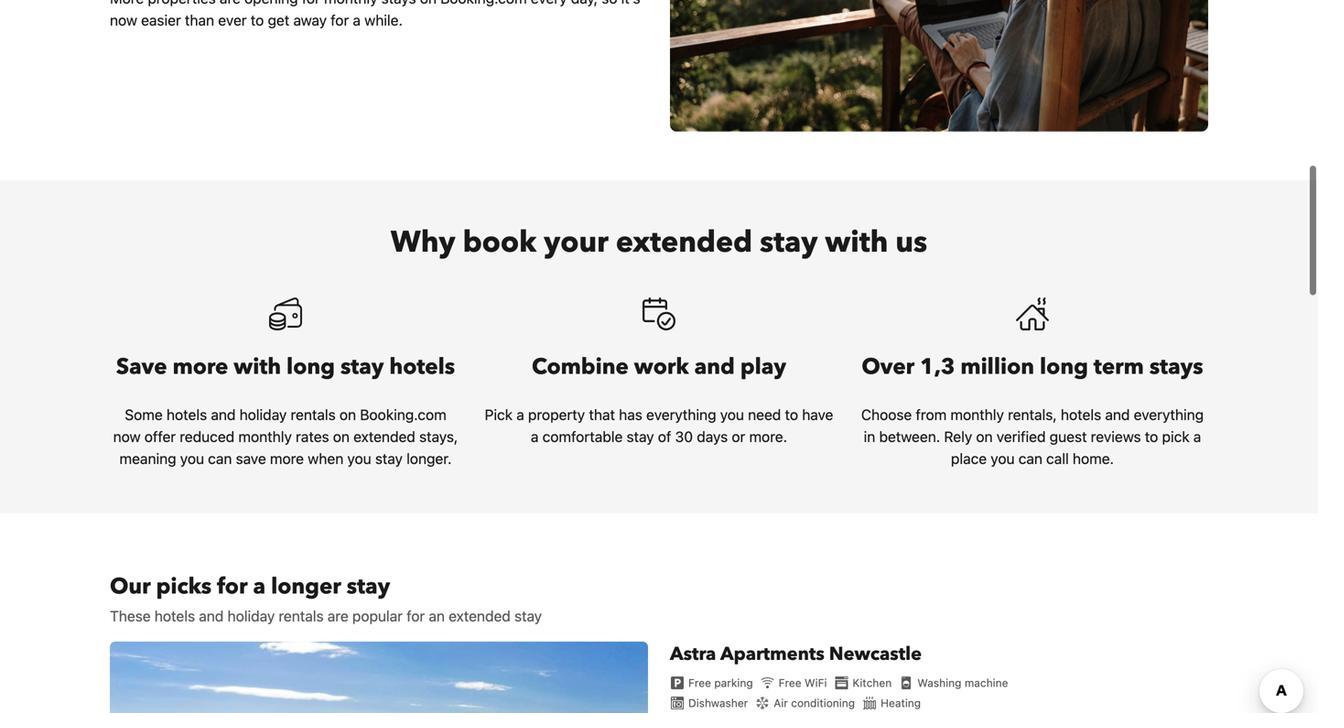 Task type: locate. For each thing, give the bounding box(es) containing it.
long for million
[[1040, 352, 1088, 382]]

us
[[896, 223, 928, 262]]

and up reviews
[[1105, 406, 1130, 423]]

0 horizontal spatial can
[[208, 450, 232, 467]]

1 vertical spatial more
[[270, 450, 304, 467]]

you down "verified"
[[991, 450, 1015, 467]]

0 vertical spatial booking.com
[[440, 0, 527, 7]]

0 horizontal spatial extended
[[354, 428, 416, 445]]

1 vertical spatial now
[[113, 428, 141, 445]]

1 horizontal spatial stays
[[1150, 352, 1204, 382]]

and up reduced
[[211, 406, 236, 423]]

0 vertical spatial rentals
[[291, 406, 336, 423]]

astra apartments newcastle
[[670, 642, 922, 667]]

monthly inside some hotels and holiday rentals on booking.com now offer reduced monthly rates on extended stays, meaning you can save more when you stay longer.
[[238, 428, 292, 445]]

and inside the our picks for a longer stay these hotels and holiday rentals are popular for an extended stay
[[199, 607, 224, 625]]

can down reduced
[[208, 450, 232, 467]]

days
[[697, 428, 728, 445]]

wifi
[[805, 677, 827, 689]]

can
[[208, 450, 232, 467], [1019, 450, 1043, 467]]

0 vertical spatial extended
[[616, 223, 753, 262]]

2 long from the left
[[1040, 352, 1088, 382]]

hotels
[[389, 352, 455, 382], [167, 406, 207, 423], [1061, 406, 1102, 423], [155, 607, 195, 625]]

now
[[110, 12, 137, 29], [113, 428, 141, 445]]

1 vertical spatial holiday
[[228, 607, 275, 625]]

for
[[302, 0, 320, 7], [331, 12, 349, 29], [217, 572, 248, 602], [407, 607, 425, 625]]

heating
[[881, 697, 921, 710]]

extended inside some hotels and holiday rentals on booking.com now offer reduced monthly rates on extended stays, meaning you can save more when you stay longer.
[[354, 428, 416, 445]]

monthly inside more properties are opening for monthly stays on booking.com every day, so it's now easier than ever to get away for a while.
[[324, 0, 378, 7]]

1 vertical spatial stays
[[1150, 352, 1204, 382]]

work
[[634, 352, 689, 382]]

hotels up stays,
[[389, 352, 455, 382]]

free up air
[[779, 677, 802, 689]]

more right save
[[173, 352, 228, 382]]

stay
[[760, 223, 818, 262], [341, 352, 384, 382], [627, 428, 654, 445], [375, 450, 403, 467], [347, 572, 390, 602], [515, 607, 542, 625]]

a inside more properties are opening for monthly stays on booking.com every day, so it's now easier than ever to get away for a while.
[[353, 12, 361, 29]]

holiday inside the our picks for a longer stay these hotels and holiday rentals are popular for an extended stay
[[228, 607, 275, 625]]

0 horizontal spatial with
[[234, 352, 281, 382]]

washing
[[918, 677, 962, 689]]

2 horizontal spatial to
[[1145, 428, 1158, 445]]

0 horizontal spatial long
[[287, 352, 335, 382]]

holiday inside some hotels and holiday rentals on booking.com now offer reduced monthly rates on extended stays, meaning you can save more when you stay longer.
[[239, 406, 287, 423]]

1 everything from the left
[[646, 406, 716, 423]]

to inside more properties are opening for monthly stays on booking.com every day, so it's now easier than ever to get away for a while.
[[251, 12, 264, 29]]

stays
[[381, 0, 416, 7], [1150, 352, 1204, 382]]

play
[[740, 352, 786, 382]]

1 horizontal spatial are
[[328, 607, 349, 625]]

everything inside choose from monthly rentals, hotels and everything in between. rely on verified guest reviews to pick a place you can call home.
[[1134, 406, 1204, 423]]

have
[[802, 406, 834, 423]]

hotels up reduced
[[167, 406, 207, 423]]

property
[[528, 406, 585, 423]]

rentals down longer
[[279, 607, 324, 625]]

2 vertical spatial extended
[[449, 607, 511, 625]]

air conditioning
[[774, 697, 855, 710]]

a
[[353, 12, 361, 29], [517, 406, 524, 423], [531, 428, 539, 445], [1194, 428, 1201, 445], [253, 572, 266, 602]]

more
[[173, 352, 228, 382], [270, 450, 304, 467]]

0 horizontal spatial more
[[173, 352, 228, 382]]

meaning
[[119, 450, 176, 467]]

and down picks
[[199, 607, 224, 625]]

1 vertical spatial booking.com
[[360, 406, 447, 423]]

free wifi
[[779, 677, 827, 689]]

booking.com left every
[[440, 0, 527, 7]]

are left the popular
[[328, 607, 349, 625]]

than
[[185, 12, 214, 29]]

picks
[[156, 572, 212, 602]]

to left get
[[251, 12, 264, 29]]

hotels down picks
[[155, 607, 195, 625]]

stays right term
[[1150, 352, 1204, 382]]

0 horizontal spatial free
[[688, 677, 711, 689]]

between.
[[879, 428, 940, 445]]

need
[[748, 406, 781, 423]]

rates
[[296, 428, 329, 445]]

when
[[308, 450, 344, 467]]

long left term
[[1040, 352, 1088, 382]]

1 can from the left
[[208, 450, 232, 467]]

rentals up rates
[[291, 406, 336, 423]]

apartments
[[721, 642, 825, 667]]

with up some hotels and holiday rentals on booking.com now offer reduced monthly rates on extended stays, meaning you can save more when you stay longer.
[[234, 352, 281, 382]]

now down some
[[113, 428, 141, 445]]

monthly up save
[[238, 428, 292, 445]]

of
[[658, 428, 671, 445]]

1 horizontal spatial free
[[779, 677, 802, 689]]

with left us
[[825, 223, 888, 262]]

free parking
[[688, 677, 753, 689]]

30
[[675, 428, 693, 445]]

long for with
[[287, 352, 335, 382]]

2 vertical spatial to
[[1145, 428, 1158, 445]]

has
[[619, 406, 643, 423]]

it's
[[621, 0, 641, 7]]

1 long from the left
[[287, 352, 335, 382]]

monthly up while.
[[324, 0, 378, 7]]

0 horizontal spatial everything
[[646, 406, 716, 423]]

now down more
[[110, 12, 137, 29]]

2 can from the left
[[1019, 450, 1043, 467]]

now inside some hotels and holiday rentals on booking.com now offer reduced monthly rates on extended stays, meaning you can save more when you stay longer.
[[113, 428, 141, 445]]

holiday
[[239, 406, 287, 423], [228, 607, 275, 625]]

1 horizontal spatial more
[[270, 450, 304, 467]]

are
[[220, 0, 241, 7], [328, 607, 349, 625]]

reviews
[[1091, 428, 1141, 445]]

over 1,3 million long term stays
[[862, 352, 1204, 382]]

you up 'or'
[[720, 406, 744, 423]]

on
[[420, 0, 437, 7], [340, 406, 356, 423], [333, 428, 350, 445], [976, 428, 993, 445]]

holiday up save
[[239, 406, 287, 423]]

1 horizontal spatial monthly
[[324, 0, 378, 7]]

1 vertical spatial monthly
[[951, 406, 1004, 423]]

free up dishwasher
[[688, 677, 711, 689]]

save
[[236, 450, 266, 467]]

an
[[429, 607, 445, 625]]

0 horizontal spatial monthly
[[238, 428, 292, 445]]

holiday down longer
[[228, 607, 275, 625]]

0 vertical spatial now
[[110, 12, 137, 29]]

with
[[825, 223, 888, 262], [234, 352, 281, 382]]

free
[[688, 677, 711, 689], [779, 677, 802, 689]]

some
[[125, 406, 163, 423]]

2 vertical spatial monthly
[[238, 428, 292, 445]]

0 vertical spatial are
[[220, 0, 241, 7]]

choose from monthly rentals, hotels and everything in between. rely on verified guest reviews to pick a place you can call home.
[[861, 406, 1204, 467]]

to
[[251, 12, 264, 29], [785, 406, 798, 423], [1145, 428, 1158, 445]]

rentals inside the our picks for a longer stay these hotels and holiday rentals are popular for an extended stay
[[279, 607, 324, 625]]

1 vertical spatial rentals
[[279, 607, 324, 625]]

0 vertical spatial to
[[251, 12, 264, 29]]

a inside choose from monthly rentals, hotels and everything in between. rely on verified guest reviews to pick a place you can call home.
[[1194, 428, 1201, 445]]

1 horizontal spatial can
[[1019, 450, 1043, 467]]

extended inside the our picks for a longer stay these hotels and holiday rentals are popular for an extended stay
[[449, 607, 511, 625]]

you inside pick a property that has everything you need to have a comfortable stay of 30 days or more.
[[720, 406, 744, 423]]

stays up while.
[[381, 0, 416, 7]]

free for free wifi
[[779, 677, 802, 689]]

1 free from the left
[[688, 677, 711, 689]]

on inside more properties are opening for monthly stays on booking.com every day, so it's now easier than ever to get away for a while.
[[420, 0, 437, 7]]

longer
[[271, 572, 341, 602]]

opening
[[244, 0, 298, 7]]

everything up pick
[[1134, 406, 1204, 423]]

2 horizontal spatial monthly
[[951, 406, 1004, 423]]

0 horizontal spatial are
[[220, 0, 241, 7]]

conditioning
[[791, 697, 855, 710]]

0 vertical spatial more
[[173, 352, 228, 382]]

some hotels and holiday rentals on booking.com now offer reduced monthly rates on extended stays, meaning you can save more when you stay longer.
[[113, 406, 458, 467]]

everything up 30
[[646, 406, 716, 423]]

1 vertical spatial extended
[[354, 428, 416, 445]]

are up ever
[[220, 0, 241, 7]]

place
[[951, 450, 987, 467]]

can inside some hotels and holiday rentals on booking.com now offer reduced monthly rates on extended stays, meaning you can save more when you stay longer.
[[208, 450, 232, 467]]

1 horizontal spatial with
[[825, 223, 888, 262]]

and inside choose from monthly rentals, hotels and everything in between. rely on verified guest reviews to pick a place you can call home.
[[1105, 406, 1130, 423]]

can down "verified"
[[1019, 450, 1043, 467]]

more inside some hotels and holiday rentals on booking.com now offer reduced monthly rates on extended stays, meaning you can save more when you stay longer.
[[270, 450, 304, 467]]

and
[[695, 352, 735, 382], [211, 406, 236, 423], [1105, 406, 1130, 423], [199, 607, 224, 625]]

now inside more properties are opening for monthly stays on booking.com every day, so it's now easier than ever to get away for a while.
[[110, 12, 137, 29]]

monthly
[[324, 0, 378, 7], [951, 406, 1004, 423], [238, 428, 292, 445]]

hotels up the "guest"
[[1061, 406, 1102, 423]]

long up rates
[[287, 352, 335, 382]]

monthly up rely
[[951, 406, 1004, 423]]

2 everything from the left
[[1134, 406, 1204, 423]]

book
[[463, 223, 537, 262]]

extended
[[616, 223, 753, 262], [354, 428, 416, 445], [449, 607, 511, 625]]

everything
[[646, 406, 716, 423], [1134, 406, 1204, 423]]

rely
[[944, 428, 972, 445]]

1 horizontal spatial to
[[785, 406, 798, 423]]

1 horizontal spatial extended
[[449, 607, 511, 625]]

0 vertical spatial monthly
[[324, 0, 378, 7]]

2 horizontal spatial extended
[[616, 223, 753, 262]]

1 horizontal spatial everything
[[1134, 406, 1204, 423]]

to left pick
[[1145, 428, 1158, 445]]

1 horizontal spatial long
[[1040, 352, 1088, 382]]

booking.com up stays,
[[360, 406, 447, 423]]

1 vertical spatial are
[[328, 607, 349, 625]]

to left have
[[785, 406, 798, 423]]

1 vertical spatial to
[[785, 406, 798, 423]]

rentals
[[291, 406, 336, 423], [279, 607, 324, 625]]

choose
[[861, 406, 912, 423]]

0 vertical spatial stays
[[381, 0, 416, 7]]

long
[[287, 352, 335, 382], [1040, 352, 1088, 382]]

you
[[720, 406, 744, 423], [180, 450, 204, 467], [347, 450, 371, 467], [991, 450, 1015, 467]]

reduced
[[180, 428, 235, 445]]

these
[[110, 607, 151, 625]]

more down rates
[[270, 450, 304, 467]]

0 horizontal spatial to
[[251, 12, 264, 29]]

0 vertical spatial holiday
[[239, 406, 287, 423]]

verified
[[997, 428, 1046, 445]]

are inside the our picks for a longer stay these hotels and holiday rentals are popular for an extended stay
[[328, 607, 349, 625]]

0 horizontal spatial stays
[[381, 0, 416, 7]]

2 free from the left
[[779, 677, 802, 689]]



Task type: vqa. For each thing, say whether or not it's contained in the screenshot.
23 march 2024 "CHECKBOX"
no



Task type: describe. For each thing, give the bounding box(es) containing it.
for right away
[[331, 12, 349, 29]]

washing machine
[[918, 677, 1008, 689]]

while.
[[365, 12, 403, 29]]

popular
[[352, 607, 403, 625]]

to inside choose from monthly rentals, hotels and everything in between. rely on verified guest reviews to pick a place you can call home.
[[1145, 428, 1158, 445]]

million
[[961, 352, 1035, 382]]

machine
[[965, 677, 1008, 689]]

pick
[[1162, 428, 1190, 445]]

why
[[391, 223, 456, 262]]

hotels inside choose from monthly rentals, hotels and everything in between. rely on verified guest reviews to pick a place you can call home.
[[1061, 406, 1102, 423]]

more.
[[749, 428, 787, 445]]

save
[[116, 352, 167, 382]]

astra
[[670, 642, 716, 667]]

ever
[[218, 12, 247, 29]]

call
[[1047, 450, 1069, 467]]

air
[[774, 697, 788, 710]]

pick
[[485, 406, 513, 423]]

and inside some hotels and holiday rentals on booking.com now offer reduced monthly rates on extended stays, meaning you can save more when you stay longer.
[[211, 406, 236, 423]]

or
[[732, 428, 745, 445]]

1,3
[[920, 352, 955, 382]]

why book your extended stay with us
[[391, 223, 928, 262]]

you right 'when'
[[347, 450, 371, 467]]

our picks for a longer stay these hotels and holiday rentals are popular for an extended stay
[[110, 572, 542, 625]]

hotels inside the our picks for a longer stay these hotels and holiday rentals are popular for an extended stay
[[155, 607, 195, 625]]

your
[[544, 223, 609, 262]]

parking
[[714, 677, 753, 689]]

combine work and play
[[532, 352, 786, 382]]

you down reduced
[[180, 450, 204, 467]]

booking.com inside more properties are opening for monthly stays on booking.com every day, so it's now easier than ever to get away for a while.
[[440, 0, 527, 7]]

in
[[864, 428, 875, 445]]

home.
[[1073, 450, 1114, 467]]

0 vertical spatial with
[[825, 223, 888, 262]]

more
[[110, 0, 144, 7]]

combine
[[532, 352, 629, 382]]

rentals inside some hotels and holiday rentals on booking.com now offer reduced monthly rates on extended stays, meaning you can save more when you stay longer.
[[291, 406, 336, 423]]

everything inside pick a property that has everything you need to have a comfortable stay of 30 days or more.
[[646, 406, 716, 423]]

our
[[110, 572, 151, 602]]

1 vertical spatial with
[[234, 352, 281, 382]]

a inside the our picks for a longer stay these hotels and holiday rentals are popular for an extended stay
[[253, 572, 266, 602]]

to inside pick a property that has everything you need to have a comfortable stay of 30 days or more.
[[785, 406, 798, 423]]

you inside choose from monthly rentals, hotels and everything in between. rely on verified guest reviews to pick a place you can call home.
[[991, 450, 1015, 467]]

day,
[[571, 0, 598, 7]]

booking.com inside some hotels and holiday rentals on booking.com now offer reduced monthly rates on extended stays, meaning you can save more when you stay longer.
[[360, 406, 447, 423]]

over
[[862, 352, 915, 382]]

can inside choose from monthly rentals, hotels and everything in between. rely on verified guest reviews to pick a place you can call home.
[[1019, 450, 1043, 467]]

get
[[268, 12, 290, 29]]

longer.
[[407, 450, 452, 467]]

for up away
[[302, 0, 320, 7]]

so
[[602, 0, 618, 7]]

on inside choose from monthly rentals, hotels and everything in between. rely on verified guest reviews to pick a place you can call home.
[[976, 428, 993, 445]]

monthly inside choose from monthly rentals, hotels and everything in between. rely on verified guest reviews to pick a place you can call home.
[[951, 406, 1004, 423]]

hotels inside some hotels and holiday rentals on booking.com now offer reduced monthly rates on extended stays, meaning you can save more when you stay longer.
[[167, 406, 207, 423]]

for left 'an'
[[407, 607, 425, 625]]

pick a property that has everything you need to have a comfortable stay of 30 days or more.
[[485, 406, 834, 445]]

every
[[531, 0, 567, 7]]

for right picks
[[217, 572, 248, 602]]

newcastle
[[829, 642, 922, 667]]

and left play
[[695, 352, 735, 382]]

free for free parking
[[688, 677, 711, 689]]

term
[[1094, 352, 1144, 382]]

away
[[293, 12, 327, 29]]

stays inside more properties are opening for monthly stays on booking.com every day, so it's now easier than ever to get away for a while.
[[381, 0, 416, 7]]

from
[[916, 406, 947, 423]]

comfortable
[[543, 428, 623, 445]]

dishwasher
[[688, 697, 748, 710]]

more properties are opening for monthly stays on booking.com every day, so it's now easier than ever to get away for a while.
[[110, 0, 641, 29]]

guest
[[1050, 428, 1087, 445]]

stays,
[[419, 428, 458, 445]]

save more with long stay hotels
[[116, 352, 455, 382]]

offer
[[144, 428, 176, 445]]

that
[[589, 406, 615, 423]]

stay inside pick a property that has everything you need to have a comfortable stay of 30 days or more.
[[627, 428, 654, 445]]

stay inside some hotels and holiday rentals on booking.com now offer reduced monthly rates on extended stays, meaning you can save more when you stay longer.
[[375, 450, 403, 467]]

rentals,
[[1008, 406, 1057, 423]]

easier
[[141, 12, 181, 29]]

are inside more properties are opening for monthly stays on booking.com every day, so it's now easier than ever to get away for a while.
[[220, 0, 241, 7]]

kitchen
[[853, 677, 892, 689]]

properties
[[148, 0, 216, 7]]



